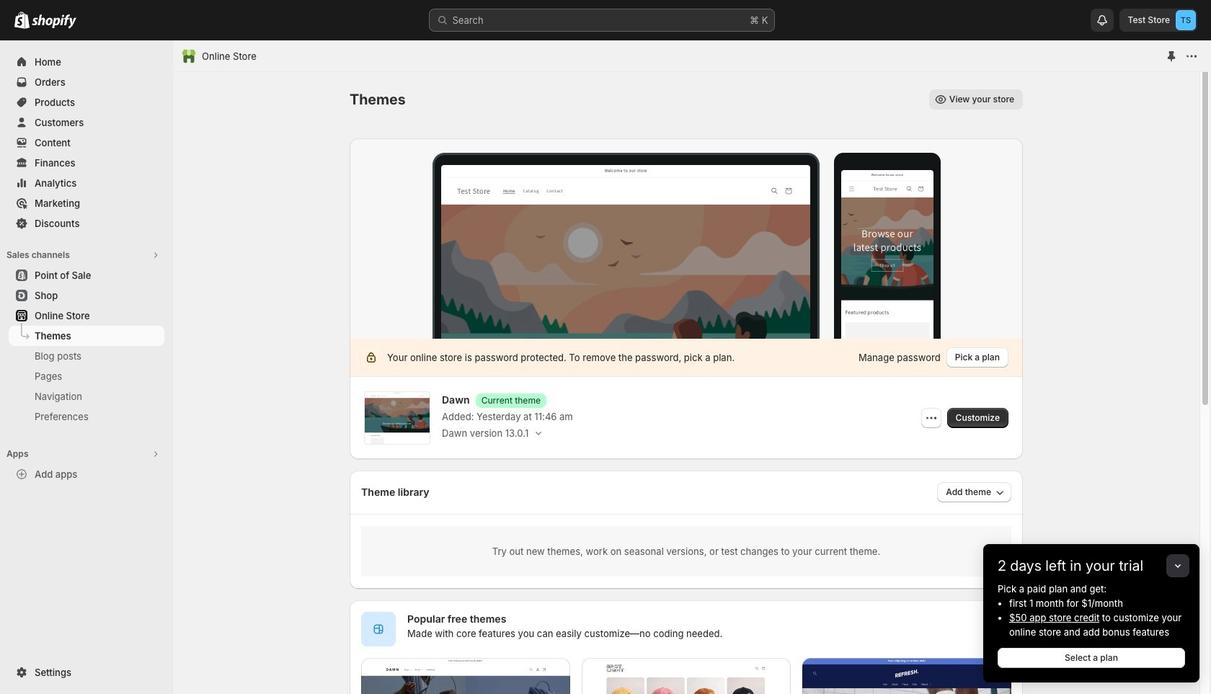 Task type: locate. For each thing, give the bounding box(es) containing it.
shopify image
[[14, 12, 30, 29]]

online store image
[[182, 49, 196, 63]]



Task type: vqa. For each thing, say whether or not it's contained in the screenshot.
'Total sales breakdown' "BUTTON"
no



Task type: describe. For each thing, give the bounding box(es) containing it.
test store image
[[1176, 10, 1197, 30]]

shopify image
[[32, 14, 76, 29]]



